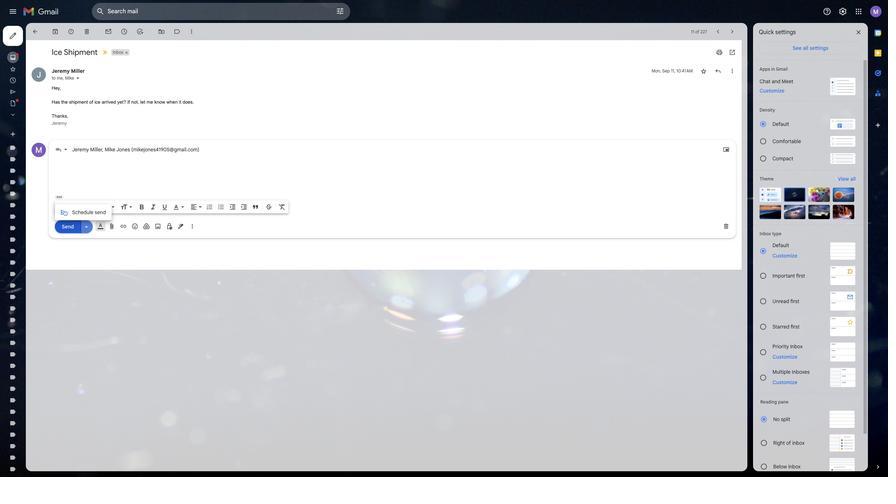 Task type: vqa. For each thing, say whether or not it's contained in the screenshot.
Advanced search options image on the left of page
yes



Task type: locate. For each thing, give the bounding box(es) containing it.
11,
[[671, 68, 675, 74]]

of left ice
[[89, 99, 93, 105]]

starred first
[[773, 323, 800, 330]]

1 vertical spatial miller
[[90, 146, 102, 153]]

customize button up important
[[768, 252, 802, 260]]

advanced search options image
[[333, 4, 347, 18]]

1 vertical spatial me
[[147, 99, 153, 105]]

customize button down "multiple" on the right of page
[[768, 378, 802, 387]]

settings right see
[[810, 45, 828, 51]]

jeremy miller
[[52, 68, 85, 74]]

move to image
[[158, 28, 165, 35]]

0 vertical spatial inbox
[[113, 50, 123, 55]]

0 vertical spatial first
[[796, 273, 805, 279]]

default up comfortable
[[773, 121, 789, 127]]

not starred image
[[700, 67, 707, 75]]

inbox inside button
[[113, 50, 123, 55]]

customize button for default
[[768, 252, 802, 260]]

0 horizontal spatial miller
[[71, 68, 85, 74]]

0 horizontal spatial of
[[89, 99, 93, 105]]

more options image
[[190, 223, 194, 230]]

type
[[772, 231, 782, 236]]

all inside button
[[803, 45, 808, 51]]

important first
[[773, 273, 805, 279]]

settings right quick
[[775, 29, 796, 36]]

default
[[773, 121, 789, 127], [773, 242, 789, 249]]

jeremy
[[52, 68, 70, 74], [52, 120, 67, 126], [72, 146, 89, 153]]

navigation
[[0, 23, 86, 477]]

11 of 227
[[691, 29, 707, 34]]

of right the 11
[[695, 29, 699, 34]]

default down type
[[773, 242, 789, 249]]

settings inside see all settings button
[[810, 45, 828, 51]]

10:41 am
[[676, 68, 693, 74]]

1 horizontal spatial settings
[[810, 45, 828, 51]]

of
[[695, 29, 699, 34], [89, 99, 93, 105], [786, 440, 791, 446]]

formatting options toolbar
[[55, 201, 288, 214]]

italic ‪(⌘i)‬ image
[[150, 203, 157, 211]]

inbox for inbox
[[113, 50, 123, 55]]

0 vertical spatial of
[[695, 29, 699, 34]]

multiple
[[773, 369, 791, 375]]

toggle confidential mode image
[[166, 223, 173, 230]]

customize down priority inbox
[[773, 354, 797, 360]]

1 vertical spatial default
[[773, 242, 789, 249]]

jones
[[116, 146, 130, 153]]

let
[[140, 99, 145, 105]]

me right let
[[147, 99, 153, 105]]

mike
[[65, 75, 74, 81], [105, 146, 115, 153]]

ice shipment
[[52, 47, 98, 57]]

2 vertical spatial inbox
[[790, 343, 803, 350]]

0 vertical spatial mike
[[65, 75, 74, 81]]

, for me
[[63, 75, 64, 81]]

apps
[[760, 66, 770, 72]]

quick settings
[[759, 29, 796, 36]]

first right important
[[796, 273, 805, 279]]

1 vertical spatial settings
[[810, 45, 828, 51]]

serif
[[95, 204, 106, 210]]

1 horizontal spatial of
[[695, 29, 699, 34]]

0 vertical spatial settings
[[775, 29, 796, 36]]

1 vertical spatial first
[[790, 298, 799, 304]]

gmail
[[776, 66, 788, 72]]

mike down jeremy miller
[[65, 75, 74, 81]]

of right right
[[786, 440, 791, 446]]

inbox button
[[111, 49, 124, 56]]

labels image
[[174, 28, 181, 35]]

customize button
[[755, 86, 789, 95], [768, 252, 802, 260], [768, 353, 802, 361], [768, 378, 802, 387]]

ice
[[94, 99, 100, 105]]

split
[[781, 416, 790, 423]]

0 horizontal spatial ,
[[63, 75, 64, 81]]

first right starred
[[791, 323, 800, 330]]

sans
[[83, 204, 94, 210]]

0 vertical spatial default
[[773, 121, 789, 127]]

inbox
[[113, 50, 123, 55], [760, 231, 771, 236], [790, 343, 803, 350]]

0 horizontal spatial all
[[803, 45, 808, 51]]

0 vertical spatial miller
[[71, 68, 85, 74]]

customize button down and
[[755, 86, 789, 95]]

quote ‪(⌘⇧9)‬ image
[[252, 203, 259, 211]]

jeremy for jeremy miller , mike jones (mikejones41905@gmail.com)
[[72, 146, 89, 153]]

redo ‪(⌘y)‬ image
[[69, 203, 76, 211]]

0 vertical spatial me
[[57, 75, 63, 81]]

in
[[771, 66, 775, 72]]

0 vertical spatial jeremy
[[52, 68, 70, 74]]

227
[[700, 29, 707, 34]]

below inbox
[[773, 464, 801, 470]]

of for right
[[786, 440, 791, 446]]

2 vertical spatial first
[[791, 323, 800, 330]]

important
[[773, 273, 795, 279]]

1 vertical spatial all
[[850, 176, 856, 182]]

1 horizontal spatial miller
[[90, 146, 102, 153]]

unread
[[773, 298, 789, 304]]

None search field
[[92, 3, 350, 20]]

insert emoji ‪(⌘⇧2)‬ image
[[131, 223, 139, 230]]

all inside button
[[850, 176, 856, 182]]

mon, sep 11, 10:41 am cell
[[652, 67, 693, 75]]

show details image
[[76, 76, 80, 80]]

all right view
[[850, 176, 856, 182]]

send
[[62, 223, 74, 230]]

0 horizontal spatial settings
[[775, 29, 796, 36]]

older image
[[729, 28, 736, 35]]

1 horizontal spatial me
[[147, 99, 153, 105]]

discard draft ‪(⌘⇧d)‬ image
[[723, 223, 730, 230]]

meet
[[782, 78, 793, 85]]

me
[[57, 75, 63, 81], [147, 99, 153, 105]]

1 vertical spatial ,
[[102, 146, 103, 153]]

0 vertical spatial inbox
[[792, 440, 805, 446]]

inbox right below
[[788, 464, 801, 470]]

mon,
[[652, 68, 661, 74]]

display density element
[[760, 107, 856, 113]]

inbox
[[792, 440, 805, 446], [788, 464, 801, 470]]

newer image
[[714, 28, 722, 35]]

2 vertical spatial of
[[786, 440, 791, 446]]

chat
[[760, 78, 771, 85]]

delete image
[[83, 28, 90, 35]]

theme element
[[760, 175, 774, 183]]

indent more ‪(⌘])‬ image
[[240, 203, 248, 211]]

inbox right right
[[792, 440, 805, 446]]

send button
[[55, 220, 81, 233]]

first for unread first
[[790, 298, 799, 304]]

1 vertical spatial mike
[[105, 146, 115, 153]]

1 horizontal spatial ,
[[102, 146, 103, 153]]

, left jones
[[102, 146, 103, 153]]

undo ‪(⌘z)‬ image
[[58, 203, 65, 211]]

inbox type
[[760, 231, 782, 236]]

quick settings element
[[759, 29, 796, 42]]

2 vertical spatial jeremy
[[72, 146, 89, 153]]

miller for jeremy miller
[[71, 68, 85, 74]]

1 horizontal spatial mike
[[105, 146, 115, 153]]

0 horizontal spatial inbox
[[113, 50, 123, 55]]

all right see
[[803, 45, 808, 51]]

right of inbox
[[773, 440, 805, 446]]

customize for priority inbox
[[773, 354, 797, 360]]

chat and meet customize
[[760, 78, 793, 94]]

mike left jones
[[105, 146, 115, 153]]

inbox left type
[[760, 231, 771, 236]]

see
[[793, 45, 802, 51]]

inbox down snooze icon
[[113, 50, 123, 55]]

inbox right priority
[[790, 343, 803, 350]]

customize button for multiple inboxes
[[768, 378, 802, 387]]

1 vertical spatial inbox
[[788, 464, 801, 470]]

0 horizontal spatial mike
[[65, 75, 74, 81]]

jeremy right type of response "image"
[[72, 146, 89, 153]]

back to inbox image
[[32, 28, 39, 35]]

1 vertical spatial of
[[89, 99, 93, 105]]

, down jeremy miller
[[63, 75, 64, 81]]

apps in gmail
[[760, 66, 788, 72]]

ice
[[52, 47, 62, 57]]

customize
[[760, 88, 784, 94], [773, 253, 797, 259], [773, 354, 797, 360], [773, 379, 797, 386]]

all
[[803, 45, 808, 51], [850, 176, 856, 182]]

customize button down priority inbox
[[768, 353, 802, 361]]

miller for jeremy miller , mike jones (mikejones41905@gmail.com)
[[90, 146, 102, 153]]

below
[[773, 464, 787, 470]]

1 horizontal spatial inbox
[[760, 231, 771, 236]]

0 vertical spatial all
[[803, 45, 808, 51]]

jeremy down the thanks,
[[52, 120, 67, 126]]

me right to
[[57, 75, 63, 81]]

first
[[796, 273, 805, 279], [790, 298, 799, 304], [791, 323, 800, 330]]

miller
[[71, 68, 85, 74], [90, 146, 102, 153]]

1 default from the top
[[773, 121, 789, 127]]

customize down and
[[760, 88, 784, 94]]

settings
[[775, 29, 796, 36], [810, 45, 828, 51]]

1 horizontal spatial all
[[850, 176, 856, 182]]

gmail image
[[23, 4, 62, 19]]

jeremy up to me , mike
[[52, 68, 70, 74]]

first for important first
[[796, 273, 805, 279]]

show trimmed content image
[[55, 195, 64, 199]]

inbox for inbox type
[[760, 231, 771, 236]]

first right unread
[[790, 298, 799, 304]]

customize up important
[[773, 253, 797, 259]]

miller up the show details icon
[[71, 68, 85, 74]]

customize down "multiple" on the right of page
[[773, 379, 797, 386]]

remove formatting ‪(⌘\)‬ image
[[278, 203, 286, 211]]

add to tasks image
[[136, 28, 144, 35]]

miller left jones
[[90, 146, 102, 153]]

support image
[[823, 7, 831, 16]]

1 vertical spatial jeremy
[[52, 120, 67, 126]]

,
[[63, 75, 64, 81], [102, 146, 103, 153]]

mike for miller
[[105, 146, 115, 153]]

2 horizontal spatial of
[[786, 440, 791, 446]]

schedule send
[[72, 209, 106, 215]]

does.
[[183, 99, 194, 105]]

snooze image
[[121, 28, 128, 35]]

tab list
[[868, 23, 888, 451]]

0 vertical spatial ,
[[63, 75, 64, 81]]

1 vertical spatial inbox
[[760, 231, 771, 236]]



Task type: describe. For each thing, give the bounding box(es) containing it.
if
[[127, 99, 130, 105]]

yet?
[[117, 99, 126, 105]]

density
[[760, 107, 775, 113]]

hey,
[[52, 85, 62, 91]]

customize for default
[[773, 253, 797, 259]]

see all settings button
[[759, 42, 862, 55]]

know
[[154, 99, 165, 105]]

quick
[[759, 29, 774, 36]]

priority
[[773, 343, 789, 350]]

schedule
[[72, 209, 93, 215]]

view
[[838, 176, 849, 182]]

insert files using drive image
[[143, 223, 150, 230]]

search mail image
[[94, 5, 107, 18]]

has the shipment of ice arrived yet? if not, let me know when it does.
[[52, 99, 195, 105]]

mon, sep 11, 10:41 am
[[652, 68, 693, 74]]

of for 11
[[695, 29, 699, 34]]

priority inbox
[[773, 343, 803, 350]]

starred
[[773, 323, 790, 330]]

0 horizontal spatial me
[[57, 75, 63, 81]]

the shipment
[[61, 99, 88, 105]]

pane
[[778, 399, 789, 405]]

to
[[52, 75, 56, 81]]

view all
[[838, 176, 856, 182]]

report spam image
[[67, 28, 75, 35]]

settings inside quick settings element
[[775, 29, 796, 36]]

insert signature image
[[177, 223, 184, 230]]

thanks,
[[52, 113, 68, 119]]

and
[[772, 78, 780, 85]]

sans serif
[[83, 204, 106, 210]]

first for starred first
[[791, 323, 800, 330]]

insert link ‪(⌘k)‬ image
[[120, 223, 127, 230]]

underline ‪(⌘u)‬ image
[[161, 204, 168, 211]]

comfortable
[[773, 138, 801, 145]]

Not starred checkbox
[[700, 67, 707, 75]]

reading
[[760, 399, 777, 405]]

thanks, jeremy
[[52, 113, 70, 126]]

no
[[773, 416, 780, 423]]

see all settings
[[793, 45, 828, 51]]

compact
[[773, 155, 793, 162]]

main menu image
[[9, 7, 17, 16]]

customize button for priority inbox
[[768, 353, 802, 361]]

inboxes
[[792, 369, 810, 375]]

all for see
[[803, 45, 808, 51]]

Search mail text field
[[108, 8, 316, 15]]

bulleted list ‪(⌘⇧8)‬ image
[[217, 203, 225, 211]]

2 horizontal spatial inbox
[[790, 343, 803, 350]]

reading pane element
[[760, 399, 855, 405]]

right
[[773, 440, 785, 446]]

shipment
[[64, 47, 98, 57]]

customize button for chat and meet
[[755, 86, 789, 95]]

it
[[179, 99, 181, 105]]

send
[[95, 209, 106, 215]]

sans serif option
[[81, 203, 110, 211]]

inbox type element
[[760, 231, 856, 236]]

unread first
[[773, 298, 799, 304]]

to me , mike
[[52, 75, 74, 81]]

insert photo image
[[154, 223, 161, 230]]

2 default from the top
[[773, 242, 789, 249]]

jeremy for jeremy miller
[[52, 68, 70, 74]]

not,
[[131, 99, 139, 105]]

numbered list ‪(⌘⇧7)‬ image
[[206, 203, 213, 211]]

more image
[[188, 28, 195, 35]]

when
[[167, 99, 178, 105]]

bold ‪(⌘b)‬ image
[[138, 203, 145, 211]]

11
[[691, 29, 694, 34]]

, for miller
[[102, 146, 103, 153]]

attach files image
[[108, 223, 116, 230]]

has
[[52, 99, 60, 105]]

sep
[[662, 68, 670, 74]]

theme
[[760, 176, 774, 182]]

multiple inboxes
[[773, 369, 810, 375]]

customize inside chat and meet customize
[[760, 88, 784, 94]]

indent less ‪(⌘[)‬ image
[[229, 203, 236, 211]]

all for view
[[850, 176, 856, 182]]

reading pane
[[760, 399, 789, 405]]

arrived
[[102, 99, 116, 105]]

jeremy inside "thanks, jeremy"
[[52, 120, 67, 126]]

type of response image
[[55, 146, 62, 153]]

strikethrough ‪(⌘⇧x)‬ image
[[265, 203, 272, 211]]

customize for multiple inboxes
[[773, 379, 797, 386]]

view all button
[[834, 175, 860, 183]]

settings image
[[839, 7, 847, 16]]

archive image
[[52, 28, 59, 35]]

more send options image
[[83, 223, 90, 230]]

jeremy miller , mike jones (mikejones41905@gmail.com)
[[72, 146, 199, 153]]

no split
[[773, 416, 790, 423]]

mike for me
[[65, 75, 74, 81]]

(mikejones41905@gmail.com)
[[131, 146, 199, 153]]



